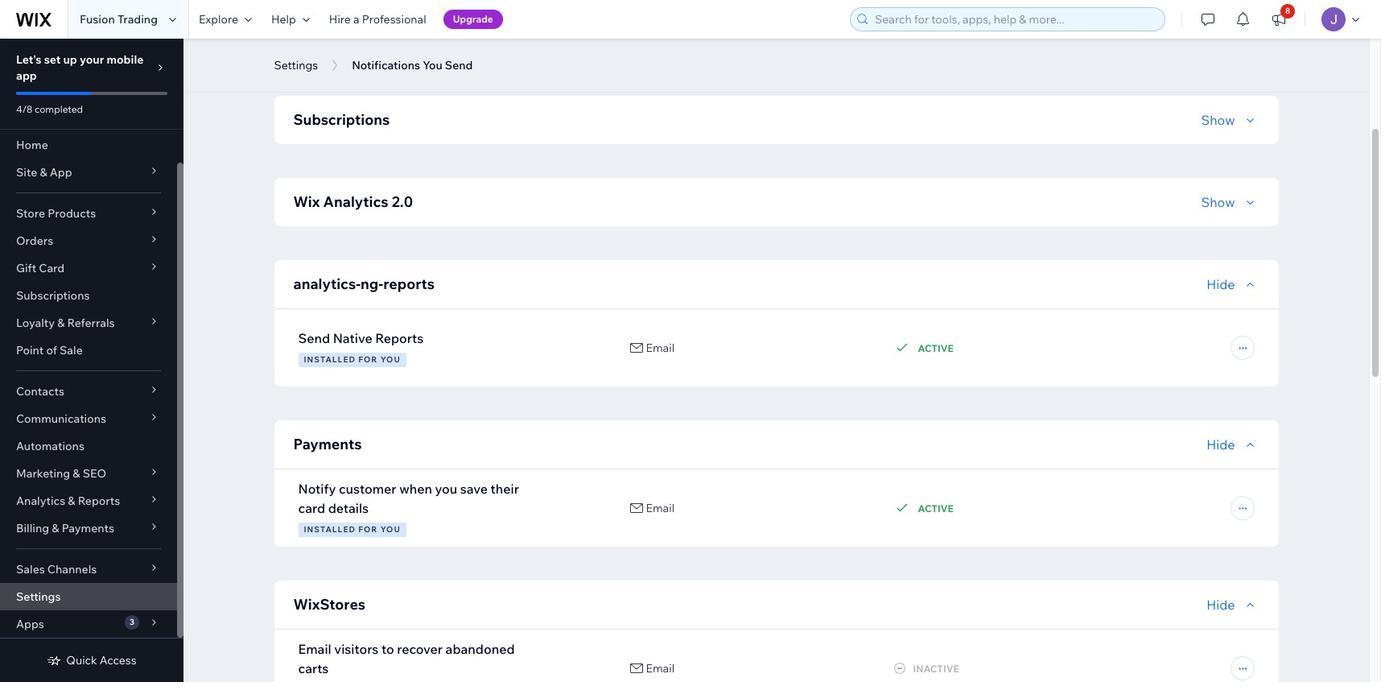 Task type: describe. For each thing, give the bounding box(es) containing it.
point of sale
[[16, 343, 83, 358]]

for inside "notify customer when you save their card details installed for you"
[[359, 524, 378, 535]]

card
[[298, 500, 325, 516]]

card
[[39, 261, 65, 275]]

quick
[[66, 653, 97, 668]]

0 vertical spatial payments
[[294, 435, 362, 453]]

notifications you send
[[352, 58, 473, 72]]

store
[[16, 206, 45, 221]]

help button
[[262, 0, 320, 39]]

sidebar element
[[0, 39, 184, 682]]

& for analytics
[[68, 494, 75, 508]]

visitors
[[334, 641, 379, 657]]

installed inside "notify customer when you save their card details installed for you"
[[304, 524, 356, 535]]

3
[[130, 617, 134, 627]]

you
[[423, 58, 443, 72]]

site & app
[[16, 165, 72, 180]]

8 button
[[1262, 0, 1297, 39]]

fusion
[[80, 12, 115, 27]]

email for payments
[[646, 501, 675, 515]]

seo
[[83, 466, 106, 481]]

analytics-ng-reports
[[294, 275, 435, 293]]

show button for members
[[1202, 28, 1260, 48]]

reports for native
[[375, 330, 424, 346]]

ng-
[[361, 275, 383, 293]]

loyalty & referrals button
[[0, 309, 177, 337]]

loyalty & referrals
[[16, 316, 115, 330]]

billing & payments button
[[0, 515, 177, 542]]

home link
[[0, 131, 177, 159]]

apps
[[16, 617, 44, 631]]

store products button
[[0, 200, 177, 227]]

8
[[1286, 6, 1291, 16]]

app
[[16, 68, 37, 83]]

inactive
[[914, 662, 960, 674]]

quick access button
[[47, 653, 137, 668]]

notifications you send button
[[344, 53, 481, 77]]

a
[[354, 12, 360, 27]]

analytics inside dropdown button
[[16, 494, 65, 508]]

& for marketing
[[73, 466, 80, 481]]

orders button
[[0, 227, 177, 254]]

wix
[[294, 192, 320, 211]]

let's set up your mobile app
[[16, 52, 144, 83]]

store products
[[16, 206, 96, 221]]

home
[[16, 138, 48, 152]]

let's
[[16, 52, 42, 67]]

2 show button from the top
[[1202, 110, 1260, 130]]

billing & payments
[[16, 521, 114, 536]]

app
[[50, 165, 72, 180]]

details
[[328, 500, 369, 516]]

email inside email visitors to recover abandoned carts
[[298, 641, 332, 657]]

professional
[[362, 12, 427, 27]]

analytics & reports
[[16, 494, 120, 508]]

marketing & seo
[[16, 466, 106, 481]]

notifications
[[352, 58, 420, 72]]

save
[[460, 481, 488, 497]]

when
[[400, 481, 432, 497]]

& for billing
[[52, 521, 59, 536]]

communications
[[16, 412, 106, 426]]

access
[[100, 653, 137, 668]]

subscriptions inside sidebar element
[[16, 288, 90, 303]]

settings for the settings button
[[274, 58, 318, 72]]

products
[[48, 206, 96, 221]]

customer
[[339, 481, 397, 497]]

marketing & seo button
[[0, 460, 177, 487]]

sale
[[60, 343, 83, 358]]

contacts button
[[0, 378, 177, 405]]

site members
[[294, 28, 390, 47]]

completed
[[35, 103, 83, 115]]

reports
[[383, 275, 435, 293]]

marketing
[[16, 466, 70, 481]]

show for analytics
[[1202, 194, 1236, 210]]

automations link
[[0, 432, 177, 460]]

of
[[46, 343, 57, 358]]

4/8
[[16, 103, 32, 115]]

settings link
[[0, 583, 177, 610]]

native
[[333, 330, 373, 346]]

hide for wixstores
[[1207, 597, 1236, 613]]



Task type: locate. For each thing, give the bounding box(es) containing it.
explore
[[199, 12, 238, 27]]

0 horizontal spatial analytics
[[16, 494, 65, 508]]

members
[[325, 28, 390, 47]]

1 horizontal spatial settings
[[274, 58, 318, 72]]

reports inside send native reports installed for you
[[375, 330, 424, 346]]

sales channels button
[[0, 556, 177, 583]]

1 vertical spatial show
[[1202, 112, 1236, 128]]

3 show button from the top
[[1202, 192, 1260, 212]]

loyalty
[[16, 316, 55, 330]]

settings down the help button
[[274, 58, 318, 72]]

2.0
[[392, 192, 413, 211]]

reports
[[375, 330, 424, 346], [78, 494, 120, 508]]

site inside dropdown button
[[16, 165, 37, 180]]

active for payments
[[918, 502, 954, 514]]

hire a professional link
[[320, 0, 436, 39]]

0 vertical spatial send
[[445, 58, 473, 72]]

1 active from the top
[[918, 342, 954, 354]]

reports right native
[[375, 330, 424, 346]]

1 vertical spatial hide button
[[1207, 435, 1260, 454]]

1 horizontal spatial payments
[[294, 435, 362, 453]]

1 vertical spatial hide
[[1207, 436, 1236, 453]]

gift
[[16, 261, 36, 275]]

1 horizontal spatial site
[[294, 28, 321, 47]]

0 vertical spatial show button
[[1202, 28, 1260, 48]]

payments
[[294, 435, 362, 453], [62, 521, 114, 536]]

0 horizontal spatial payments
[[62, 521, 114, 536]]

wix analytics 2.0
[[294, 192, 413, 211]]

0 horizontal spatial subscriptions
[[16, 288, 90, 303]]

2 installed from the top
[[304, 524, 356, 535]]

hide for payments
[[1207, 436, 1236, 453]]

show button for analytics
[[1202, 192, 1260, 212]]

site down home
[[16, 165, 37, 180]]

1 vertical spatial active
[[918, 502, 954, 514]]

2 for from the top
[[359, 524, 378, 535]]

0 vertical spatial subscriptions
[[294, 110, 390, 129]]

1 for from the top
[[359, 354, 378, 365]]

& left the app
[[40, 165, 47, 180]]

installed down native
[[304, 354, 356, 365]]

settings inside button
[[274, 58, 318, 72]]

3 hide button from the top
[[1207, 595, 1260, 614]]

your
[[80, 52, 104, 67]]

send
[[445, 58, 473, 72], [298, 330, 330, 346]]

email for analytics-ng-reports
[[646, 341, 675, 355]]

0 vertical spatial installed
[[304, 354, 356, 365]]

analytics & reports button
[[0, 487, 177, 515]]

help
[[271, 12, 296, 27]]

analytics-
[[294, 275, 361, 293]]

recover
[[397, 641, 443, 657]]

installed
[[304, 354, 356, 365], [304, 524, 356, 535]]

1 hide from the top
[[1207, 276, 1236, 292]]

& for loyalty
[[57, 316, 65, 330]]

2 vertical spatial hide button
[[1207, 595, 1260, 614]]

gift card
[[16, 261, 65, 275]]

send inside button
[[445, 58, 473, 72]]

0 vertical spatial show
[[1202, 30, 1236, 46]]

quick access
[[66, 653, 137, 668]]

to
[[382, 641, 394, 657]]

upgrade button
[[443, 10, 503, 29]]

0 vertical spatial analytics
[[323, 192, 389, 211]]

0 horizontal spatial reports
[[78, 494, 120, 508]]

site for site & app
[[16, 165, 37, 180]]

subscriptions down "notifications"
[[294, 110, 390, 129]]

hide
[[1207, 276, 1236, 292], [1207, 436, 1236, 453], [1207, 597, 1236, 613]]

1 vertical spatial settings
[[16, 590, 61, 604]]

contacts
[[16, 384, 64, 399]]

2 vertical spatial show button
[[1202, 192, 1260, 212]]

you
[[435, 481, 458, 497]]

sales channels
[[16, 562, 97, 577]]

0 horizontal spatial site
[[16, 165, 37, 180]]

show
[[1202, 30, 1236, 46], [1202, 112, 1236, 128], [1202, 194, 1236, 210]]

0 vertical spatial you
[[381, 354, 401, 365]]

subscriptions down the card
[[16, 288, 90, 303]]

notify
[[298, 481, 336, 497]]

0 horizontal spatial settings
[[16, 590, 61, 604]]

their
[[491, 481, 519, 497]]

upgrade
[[453, 13, 494, 25]]

send left native
[[298, 330, 330, 346]]

0 vertical spatial settings
[[274, 58, 318, 72]]

0 vertical spatial active
[[918, 342, 954, 354]]

you inside send native reports installed for you
[[381, 354, 401, 365]]

&
[[40, 165, 47, 180], [57, 316, 65, 330], [73, 466, 80, 481], [68, 494, 75, 508], [52, 521, 59, 536]]

installed inside send native reports installed for you
[[304, 354, 356, 365]]

abandoned
[[446, 641, 515, 657]]

reports for &
[[78, 494, 120, 508]]

you down customer
[[381, 524, 401, 535]]

payments inside billing & payments dropdown button
[[62, 521, 114, 536]]

site for site members
[[294, 28, 321, 47]]

0 vertical spatial site
[[294, 28, 321, 47]]

channels
[[47, 562, 97, 577]]

& inside popup button
[[73, 466, 80, 481]]

1 vertical spatial reports
[[78, 494, 120, 508]]

0 vertical spatial for
[[359, 354, 378, 365]]

email
[[646, 341, 675, 355], [646, 501, 675, 515], [298, 641, 332, 657], [646, 661, 675, 676]]

site & app button
[[0, 159, 177, 186]]

subscriptions link
[[0, 282, 177, 309]]

hide for analytics-ng-reports
[[1207, 276, 1236, 292]]

& left seo
[[73, 466, 80, 481]]

1 vertical spatial show button
[[1202, 110, 1260, 130]]

active for analytics-ng-reports
[[918, 342, 954, 354]]

2 show from the top
[[1202, 112, 1236, 128]]

settings inside sidebar element
[[16, 590, 61, 604]]

subscriptions
[[294, 110, 390, 129], [16, 288, 90, 303]]

1 horizontal spatial analytics
[[323, 192, 389, 211]]

1 horizontal spatial send
[[445, 58, 473, 72]]

active
[[918, 342, 954, 354], [918, 502, 954, 514]]

hide button for payments
[[1207, 435, 1260, 454]]

1 horizontal spatial reports
[[375, 330, 424, 346]]

1 vertical spatial you
[[381, 524, 401, 535]]

1 you from the top
[[381, 354, 401, 365]]

up
[[63, 52, 77, 67]]

1 installed from the top
[[304, 354, 356, 365]]

1 vertical spatial send
[[298, 330, 330, 346]]

for inside send native reports installed for you
[[359, 354, 378, 365]]

settings
[[274, 58, 318, 72], [16, 590, 61, 604]]

email visitors to recover abandoned carts
[[298, 641, 515, 676]]

payments down analytics & reports dropdown button
[[62, 521, 114, 536]]

reports inside analytics & reports dropdown button
[[78, 494, 120, 508]]

1 show from the top
[[1202, 30, 1236, 46]]

point
[[16, 343, 44, 358]]

1 vertical spatial payments
[[62, 521, 114, 536]]

settings for the "settings" link
[[16, 590, 61, 604]]

send right you
[[445, 58, 473, 72]]

you
[[381, 354, 401, 365], [381, 524, 401, 535]]

hide button for analytics-ng-reports
[[1207, 275, 1260, 294]]

1 vertical spatial for
[[359, 524, 378, 535]]

analytics left the 2.0
[[323, 192, 389, 211]]

you inside "notify customer when you save their card details installed for you"
[[381, 524, 401, 535]]

Search for tools, apps, help & more... field
[[871, 8, 1160, 31]]

analytics
[[323, 192, 389, 211], [16, 494, 65, 508]]

0 vertical spatial hide button
[[1207, 275, 1260, 294]]

2 active from the top
[[918, 502, 954, 514]]

3 show from the top
[[1202, 194, 1236, 210]]

2 you from the top
[[381, 524, 401, 535]]

email for wixstores
[[646, 661, 675, 676]]

fusion trading
[[80, 12, 158, 27]]

1 vertical spatial site
[[16, 165, 37, 180]]

0 vertical spatial hide
[[1207, 276, 1236, 292]]

send inside send native reports installed for you
[[298, 330, 330, 346]]

1 vertical spatial subscriptions
[[16, 288, 90, 303]]

payments up notify
[[294, 435, 362, 453]]

1 vertical spatial installed
[[304, 524, 356, 535]]

orders
[[16, 234, 53, 248]]

& up billing & payments
[[68, 494, 75, 508]]

1 vertical spatial analytics
[[16, 494, 65, 508]]

referrals
[[67, 316, 115, 330]]

hire
[[329, 12, 351, 27]]

2 vertical spatial show
[[1202, 194, 1236, 210]]

0 vertical spatial reports
[[375, 330, 424, 346]]

2 hide from the top
[[1207, 436, 1236, 453]]

installed down card
[[304, 524, 356, 535]]

1 show button from the top
[[1202, 28, 1260, 48]]

hide button for wixstores
[[1207, 595, 1260, 614]]

1 hide button from the top
[[1207, 275, 1260, 294]]

carts
[[298, 660, 329, 676]]

3 hide from the top
[[1207, 597, 1236, 613]]

trading
[[118, 12, 158, 27]]

settings button
[[266, 53, 326, 77]]

automations
[[16, 439, 84, 453]]

for down "details"
[[359, 524, 378, 535]]

2 vertical spatial hide
[[1207, 597, 1236, 613]]

sales
[[16, 562, 45, 577]]

notify customer when you save their card details installed for you
[[298, 481, 519, 535]]

hide button
[[1207, 275, 1260, 294], [1207, 435, 1260, 454], [1207, 595, 1260, 614]]

wixstores
[[294, 595, 366, 614]]

hire a professional
[[329, 12, 427, 27]]

analytics down marketing
[[16, 494, 65, 508]]

communications button
[[0, 405, 177, 432]]

site down help
[[294, 28, 321, 47]]

reports down seo
[[78, 494, 120, 508]]

& right billing
[[52, 521, 59, 536]]

point of sale link
[[0, 337, 177, 364]]

1 horizontal spatial subscriptions
[[294, 110, 390, 129]]

settings down sales
[[16, 590, 61, 604]]

& right loyalty
[[57, 316, 65, 330]]

0 horizontal spatial send
[[298, 330, 330, 346]]

gift card button
[[0, 254, 177, 282]]

2 hide button from the top
[[1207, 435, 1260, 454]]

show for members
[[1202, 30, 1236, 46]]

for
[[359, 354, 378, 365], [359, 524, 378, 535]]

for down native
[[359, 354, 378, 365]]

& for site
[[40, 165, 47, 180]]

you down reports
[[381, 354, 401, 365]]



Task type: vqa. For each thing, say whether or not it's contained in the screenshot.
Select from your customer list or add a new one field
no



